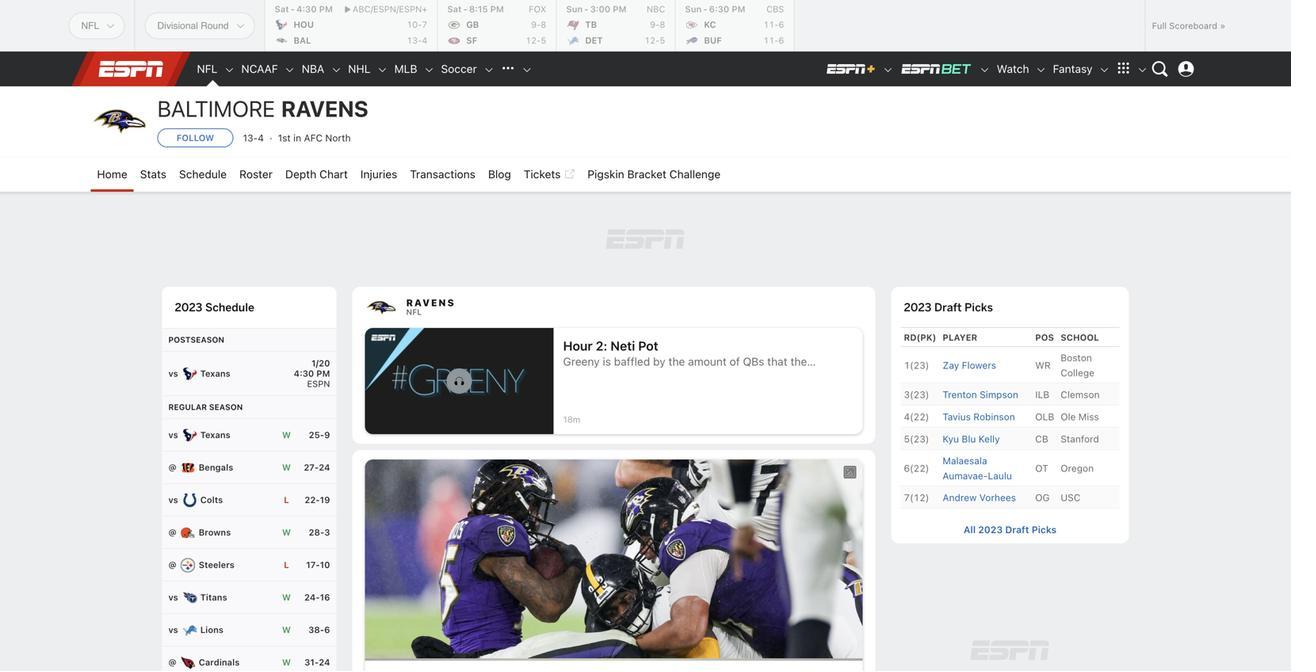 Task type: vqa. For each thing, say whether or not it's contained in the screenshot.


Task type: locate. For each thing, give the bounding box(es) containing it.
13- down baltimore ravens on the left top
[[243, 132, 258, 143]]

2023 for 2023 draft picks
[[904, 300, 932, 315]]

1 vertical spatial 24
[[319, 658, 330, 668]]

6 for w
[[324, 625, 330, 635]]

2023 up postseason in the left of the page
[[175, 300, 202, 315]]

pm left abc
[[319, 4, 333, 14]]

0 horizontal spatial 9-8
[[531, 19, 547, 30]]

watch
[[997, 62, 1029, 75]]

vs left lions
[[168, 625, 178, 635]]

vs left titans on the bottom of the page
[[168, 593, 178, 603]]

kyu blu kelly link
[[943, 434, 1000, 445]]

vs left colts
[[168, 495, 178, 505]]

24-
[[304, 593, 320, 603]]

1 horizontal spatial 2023
[[904, 300, 932, 315]]

13-4 down baltimore ravens on the left top
[[243, 132, 264, 143]]

6 w from the top
[[282, 658, 291, 668]]

1 horizontal spatial sat
[[447, 4, 462, 14]]

5 down fox
[[541, 35, 547, 46]]

watch image
[[1036, 64, 1047, 75]]

2023 right all
[[979, 524, 1003, 536]]

follow button
[[157, 128, 233, 147]]

kelly
[[979, 434, 1000, 445]]

4 @ from the top
[[168, 658, 177, 668]]

5 vs from the top
[[168, 625, 178, 635]]

1 vertical spatial 6
[[779, 35, 784, 46]]

9- for nbc
[[650, 19, 660, 30]]

0 vertical spatial picks
[[965, 300, 993, 315]]

vs for 25-9
[[168, 430, 178, 440]]

1 @ from the top
[[168, 463, 177, 473]]

0 horizontal spatial 4
[[258, 132, 264, 143]]

3 pm from the left
[[613, 4, 627, 14]]

1 11- from the top
[[764, 19, 779, 30]]

all 2023 draft picks
[[964, 524, 1057, 536]]

1 sun from the left
[[566, 4, 583, 14]]

pm for sun 6:30 pm
[[732, 4, 746, 14]]

0 horizontal spatial 8
[[541, 19, 547, 30]]

31-
[[305, 658, 319, 668]]

1 horizontal spatial 9-
[[650, 19, 660, 30]]

0 vertical spatial 13-
[[407, 35, 422, 46]]

@ left cardinals
[[168, 658, 177, 668]]

3 vs from the top
[[168, 495, 178, 505]]

0 vertical spatial 13-4
[[407, 35, 428, 46]]

0 horizontal spatial 13-
[[243, 132, 258, 143]]

draft up rd(pk) player
[[935, 300, 962, 315]]

lions
[[200, 625, 224, 635]]

2 @ from the top
[[168, 528, 177, 538]]

texans down regular season
[[200, 430, 231, 440]]

0 horizontal spatial ravens
[[281, 96, 368, 122]]

0 vertical spatial l
[[284, 495, 289, 505]]

2 w from the top
[[282, 463, 291, 473]]

roster
[[240, 168, 273, 181]]

4 w from the top
[[282, 593, 291, 603]]

17-
[[306, 560, 320, 570]]

4:30 inside 1/20 4:30 pm espn
[[294, 369, 314, 379]]

2 11- from the top
[[764, 35, 779, 46]]

0 vertical spatial texans
[[200, 369, 231, 379]]

1 pm from the left
[[319, 4, 333, 14]]

mlb link
[[388, 52, 424, 86]]

0 vertical spatial schedule
[[179, 168, 227, 181]]

4 left 1st
[[258, 132, 264, 143]]

1 horizontal spatial 5
[[660, 35, 665, 46]]

1 vs from the top
[[168, 369, 178, 379]]

espn down 1/20
[[307, 379, 330, 389]]

vs down regular
[[168, 430, 178, 440]]

picks down og at the bottom
[[1032, 524, 1057, 536]]

nfl inside global navigation element
[[197, 62, 218, 75]]

texans up regular season
[[200, 369, 231, 379]]

0 horizontal spatial picks
[[965, 300, 993, 315]]

ncaaf link
[[235, 52, 284, 86]]

1 5 from the left
[[541, 35, 547, 46]]

@ for steelers
[[168, 560, 177, 570]]

1 texans from the top
[[200, 369, 231, 379]]

ilb
[[1036, 389, 1050, 400]]

picks up player
[[965, 300, 993, 315]]

college
[[1061, 367, 1095, 379]]

9- down the nbc
[[650, 19, 660, 30]]

9-
[[531, 19, 541, 30], [650, 19, 660, 30]]

2 vs from the top
[[168, 430, 178, 440]]

espn
[[373, 4, 396, 14], [307, 379, 330, 389]]

11- for buf
[[764, 35, 779, 46]]

pos school
[[1036, 333, 1099, 343]]

pm for sat 4:30 pm
[[319, 4, 333, 14]]

0 vertical spatial 11-
[[764, 19, 779, 30]]

12- for nbc
[[645, 35, 660, 46]]

0 horizontal spatial sun
[[566, 4, 583, 14]]

0 vertical spatial nfl
[[197, 62, 218, 75]]

1 l from the top
[[284, 495, 289, 505]]

soccer image
[[483, 64, 495, 75]]

w left 38-
[[282, 625, 291, 635]]

1 vertical spatial texans
[[200, 430, 231, 440]]

w left 27-
[[282, 463, 291, 473]]

1 vertical spatial 4
[[258, 132, 264, 143]]

boston college
[[1061, 352, 1095, 379]]

home
[[97, 168, 127, 181]]

espn right abc
[[373, 4, 396, 14]]

2 24 from the top
[[319, 658, 330, 668]]

1 vertical spatial l
[[284, 560, 289, 570]]

2 l from the top
[[284, 560, 289, 570]]

0 vertical spatial 4:30
[[296, 4, 317, 14]]

texans
[[200, 369, 231, 379], [200, 430, 231, 440]]

0 horizontal spatial 12-5
[[526, 35, 547, 46]]

4:30 left pm
[[294, 369, 314, 379]]

2 12-5 from the left
[[645, 35, 665, 46]]

10-7
[[407, 19, 428, 30]]

5 down the nbc
[[660, 35, 665, 46]]

@ for browns
[[168, 528, 177, 538]]

nhl image
[[377, 64, 388, 75]]

2 9- from the left
[[650, 19, 660, 30]]

4(22)
[[904, 411, 929, 423]]

17-10
[[306, 560, 330, 570]]

1 horizontal spatial nfl
[[406, 308, 422, 317]]

w
[[282, 430, 291, 440], [282, 463, 291, 473], [282, 528, 291, 538], [282, 593, 291, 603], [282, 625, 291, 635], [282, 658, 291, 668]]

2 12- from the left
[[645, 35, 660, 46]]

3 @ from the top
[[168, 560, 177, 570]]

wr
[[1036, 360, 1051, 371]]

9-8 for fox
[[531, 19, 547, 30]]

13- down "10-"
[[407, 35, 422, 46]]

3 w from the top
[[282, 528, 291, 538]]

8 down fox
[[541, 19, 547, 30]]

full scoreboard »
[[1152, 21, 1226, 31]]

pigskin bracket challenge
[[588, 168, 721, 181]]

12-5 up global navigation element
[[645, 35, 665, 46]]

4:30 up hou
[[296, 4, 317, 14]]

andrew vorhees
[[943, 492, 1016, 503]]

pos
[[1036, 333, 1054, 343]]

1 horizontal spatial 12-
[[645, 35, 660, 46]]

1 9- from the left
[[531, 19, 541, 30]]

nbc
[[647, 4, 665, 14]]

@ left steelers
[[168, 560, 177, 570]]

the
[[669, 355, 685, 368]]

schedule up postseason in the left of the page
[[205, 300, 254, 315]]

scoreboard
[[1170, 21, 1218, 31]]

w left 25-
[[282, 430, 291, 440]]

4 down 7
[[422, 35, 428, 46]]

0 vertical spatial draft
[[935, 300, 962, 315]]

1 vertical spatial nfl
[[406, 308, 422, 317]]

sun left 3:00
[[566, 4, 583, 14]]

hour 2: neti pot greeny is baffled by the amount of qbs that the…
[[563, 339, 816, 368]]

0 horizontal spatial sat
[[275, 4, 289, 14]]

8 down the nbc
[[660, 19, 665, 30]]

schedule down follow button
[[179, 168, 227, 181]]

pm
[[319, 4, 333, 14], [490, 4, 504, 14], [613, 4, 627, 14], [732, 4, 746, 14]]

buf
[[704, 35, 722, 46]]

depth chart link
[[279, 157, 354, 192]]

0 vertical spatial 4
[[422, 35, 428, 46]]

1 horizontal spatial picks
[[1032, 524, 1057, 536]]

sun 3:00 pm
[[566, 4, 627, 14]]

38-6
[[308, 625, 330, 635]]

pm right 3:00
[[613, 4, 627, 14]]

24 for 31-
[[319, 658, 330, 668]]

9-8 down fox
[[531, 19, 547, 30]]

blu
[[962, 434, 976, 445]]

1 12- from the left
[[526, 35, 541, 46]]

malaesala aumavae-laulu
[[943, 455, 1012, 482]]

nfl
[[197, 62, 218, 75], [406, 308, 422, 317]]

2 11-6 from the top
[[764, 35, 784, 46]]

more espn image
[[1112, 57, 1136, 81]]

5
[[541, 35, 547, 46], [660, 35, 665, 46]]

1 horizontal spatial sun
[[685, 4, 702, 14]]

1 11-6 from the top
[[764, 19, 784, 30]]

2 8 from the left
[[660, 19, 665, 30]]

9-8 for nbc
[[650, 19, 665, 30]]

1 horizontal spatial 9-8
[[650, 19, 665, 30]]

sf
[[466, 35, 477, 46]]

w for 31-24
[[282, 658, 291, 668]]

@ left bengals
[[168, 463, 177, 473]]

12- up more sports image
[[526, 35, 541, 46]]

9- down fox
[[531, 19, 541, 30]]

l left 22-
[[284, 495, 289, 505]]

11-6
[[764, 19, 784, 30], [764, 35, 784, 46]]

2023 up rd(pk)
[[904, 300, 932, 315]]

0 horizontal spatial 2023
[[175, 300, 202, 315]]

3:00
[[590, 4, 611, 14]]

2 sun from the left
[[685, 4, 702, 14]]

31-24
[[305, 658, 330, 668]]

picks
[[965, 300, 993, 315], [1032, 524, 1057, 536]]

4:30
[[296, 4, 317, 14], [294, 369, 314, 379]]

1 horizontal spatial ravens
[[406, 297, 456, 308]]

1 sat from the left
[[275, 4, 289, 14]]

draft down vorhees
[[1006, 524, 1029, 536]]

sat
[[275, 4, 289, 14], [447, 4, 462, 14]]

@ for cardinals
[[168, 658, 177, 668]]

0 horizontal spatial 9-
[[531, 19, 541, 30]]

1 vertical spatial 4:30
[[294, 369, 314, 379]]

w for 28-3
[[282, 528, 291, 538]]

cbs
[[767, 4, 784, 14]]

2 5 from the left
[[660, 35, 665, 46]]

sat left 8:15
[[447, 4, 462, 14]]

1 vertical spatial 13-
[[243, 132, 258, 143]]

0 vertical spatial 6
[[779, 19, 784, 30]]

mlb image
[[424, 64, 435, 75]]

2 9-8 from the left
[[650, 19, 665, 30]]

0 horizontal spatial draft
[[935, 300, 962, 315]]

zay
[[943, 360, 959, 371]]

usc
[[1061, 492, 1081, 503]]

transactions
[[410, 168, 476, 181]]

0 horizontal spatial 5
[[541, 35, 547, 46]]

1 horizontal spatial 4
[[422, 35, 428, 46]]

w for 38-6
[[282, 625, 291, 635]]

oregon
[[1061, 463, 1094, 474]]

l for 22-19
[[284, 495, 289, 505]]

blog link
[[482, 157, 518, 192]]

1 w from the top
[[282, 430, 291, 440]]

browns
[[199, 528, 231, 538]]

1 12-5 from the left
[[526, 35, 547, 46]]

ncaaf image
[[284, 64, 295, 75]]

4 pm from the left
[[732, 4, 746, 14]]

@ left "browns"
[[168, 528, 177, 538]]

sun for sun 6:30 pm
[[685, 4, 702, 14]]

8 for nbc
[[660, 19, 665, 30]]

1 vertical spatial 13-4
[[243, 132, 264, 143]]

9- for fox
[[531, 19, 541, 30]]

2023 for 2023 schedule
[[175, 300, 202, 315]]

w left 24-
[[282, 593, 291, 603]]

transactions link
[[404, 157, 482, 192]]

1 horizontal spatial 13-4
[[407, 35, 428, 46]]

1 vertical spatial espn
[[307, 379, 330, 389]]

pm right 6:30
[[732, 4, 746, 14]]

w for 27-24
[[282, 463, 291, 473]]

1 vertical spatial draft
[[1006, 524, 1029, 536]]

1 vertical spatial picks
[[1032, 524, 1057, 536]]

0 horizontal spatial 12-
[[526, 35, 541, 46]]

rd(pk) player
[[904, 333, 978, 343]]

l left 17-
[[284, 560, 289, 570]]

2 pm from the left
[[490, 4, 504, 14]]

0 vertical spatial 24
[[319, 463, 330, 473]]

1 horizontal spatial 12-5
[[645, 35, 665, 46]]

10-
[[407, 19, 422, 30]]

12-5 up more sports image
[[526, 35, 547, 46]]

nfl image
[[224, 64, 235, 75]]

13-4 down 10-7
[[407, 35, 428, 46]]

l for 17-10
[[284, 560, 289, 570]]

aumavae-
[[943, 471, 988, 482]]

12-
[[526, 35, 541, 46], [645, 35, 660, 46]]

2 vertical spatial 6
[[324, 625, 330, 635]]

tavius robinson link
[[943, 411, 1015, 423]]

espn bet image
[[980, 64, 991, 75]]

0 vertical spatial 11-6
[[764, 19, 784, 30]]

2 texans from the top
[[200, 430, 231, 440]]

w left 31-
[[282, 658, 291, 668]]

pm for sun 3:00 pm
[[613, 4, 627, 14]]

nba link
[[295, 52, 331, 86]]

cardinals
[[199, 658, 240, 668]]

w for 24-16
[[282, 593, 291, 603]]

greeny
[[563, 355, 600, 368]]

13-4
[[407, 35, 428, 46], [243, 132, 264, 143]]

is
[[603, 355, 611, 368]]

4 vs from the top
[[168, 593, 178, 603]]

0 horizontal spatial 13-4
[[243, 132, 264, 143]]

24 up "19"
[[319, 463, 330, 473]]

tavius robinson
[[943, 411, 1015, 423]]

12- up global navigation element
[[645, 35, 660, 46]]

sat up ncaaf icon
[[275, 4, 289, 14]]

sun left 6:30
[[685, 4, 702, 14]]

1 9-8 from the left
[[531, 19, 547, 30]]

1 24 from the top
[[319, 463, 330, 473]]

1 vertical spatial 11-6
[[764, 35, 784, 46]]

pm right 8:15
[[490, 4, 504, 14]]

2:
[[596, 339, 608, 354]]

0 horizontal spatial nfl
[[197, 62, 218, 75]]

afc
[[304, 132, 323, 143]]

rd(pk)
[[904, 333, 937, 343]]

5 for nbc
[[660, 35, 665, 46]]

1 vertical spatial 11-
[[764, 35, 779, 46]]

w left the 28-
[[282, 528, 291, 538]]

24 down 38-6
[[319, 658, 330, 668]]

simpson
[[980, 389, 1019, 400]]

9-8 down the nbc
[[650, 19, 665, 30]]

5(23)
[[904, 434, 929, 445]]

1 horizontal spatial 13-
[[407, 35, 422, 46]]

12- for fox
[[526, 35, 541, 46]]

5 w from the top
[[282, 625, 291, 635]]

vs
[[168, 369, 178, 379], [168, 430, 178, 440], [168, 495, 178, 505], [168, 593, 178, 603], [168, 625, 178, 635]]

amount
[[688, 355, 727, 368]]

1 horizontal spatial 8
[[660, 19, 665, 30]]

pm for sat 8:15 pm
[[490, 4, 504, 14]]

0 vertical spatial espn
[[373, 4, 396, 14]]

0 horizontal spatial espn
[[307, 379, 330, 389]]

2 sat from the left
[[447, 4, 462, 14]]

vs up regular
[[168, 369, 178, 379]]

nfl link
[[191, 52, 224, 86]]

1 8 from the left
[[541, 19, 547, 30]]

sat for sat 4:30 pm
[[275, 4, 289, 14]]

1 horizontal spatial draft
[[1006, 524, 1029, 536]]

hour
[[563, 339, 593, 354]]

external link image
[[564, 165, 575, 184]]



Task type: describe. For each thing, give the bounding box(es) containing it.
bracket
[[628, 168, 667, 181]]

fox
[[529, 4, 547, 14]]

12-5 for fox
[[526, 35, 547, 46]]

w for 25-9
[[282, 430, 291, 440]]

baltimore ravens
[[157, 96, 368, 122]]

sat 4:30 pm
[[275, 4, 333, 14]]

vs for 38-6
[[168, 625, 178, 635]]

nba image
[[331, 64, 342, 75]]

injuries link
[[354, 157, 404, 192]]

24-16
[[304, 593, 330, 603]]

@ for bengals
[[168, 463, 177, 473]]

mlb
[[394, 62, 417, 75]]

fantasy image
[[1099, 64, 1110, 75]]

28-3
[[309, 528, 330, 538]]

trenton simpson link
[[943, 389, 1019, 400]]

det
[[585, 35, 603, 46]]

stats
[[140, 168, 166, 181]]

espn bet image
[[900, 63, 973, 75]]

6 for buf
[[779, 35, 784, 46]]

of
[[730, 355, 740, 368]]

ravens image
[[91, 93, 148, 150]]

vorhees
[[980, 492, 1016, 503]]

11-6 for buf
[[764, 35, 784, 46]]

chart
[[320, 168, 348, 181]]

espn inside 1/20 4:30 pm espn
[[307, 379, 330, 389]]

gus edwards #35 of the baltimore ravens is tackled by mark robinson #93 of the pittsburgh steelers. image
[[365, 460, 863, 659]]

nfl inside the ravens nfl
[[406, 308, 422, 317]]

espn+ image
[[826, 63, 877, 75]]

3
[[324, 528, 330, 538]]

malaesala aumavae-laulu link
[[943, 455, 1012, 482]]

28-
[[309, 528, 324, 538]]

tavius
[[943, 411, 971, 423]]

tickets
[[524, 168, 561, 181]]

stats link
[[134, 157, 173, 192]]

andrew vorhees link
[[943, 492, 1016, 503]]

6 for kc
[[779, 19, 784, 30]]

baffled
[[614, 355, 650, 368]]

kc
[[704, 19, 716, 30]]

7
[[422, 19, 428, 30]]

vs for 24-16
[[168, 593, 178, 603]]

regular
[[168, 403, 207, 412]]

27-
[[304, 463, 319, 473]]

texans for w
[[200, 430, 231, 440]]

school
[[1061, 333, 1099, 343]]

hou
[[294, 19, 314, 30]]

24 for 27-
[[319, 463, 330, 473]]

more espn image
[[1137, 64, 1148, 75]]

espn more sports home page image
[[496, 57, 520, 81]]

injuries
[[361, 168, 397, 181]]

4:30 for 4:30 pm
[[296, 4, 317, 14]]

25-
[[309, 430, 324, 440]]

picks inside all 2023 draft picks link
[[1032, 524, 1057, 536]]

11-6 for kc
[[764, 19, 784, 30]]

vs for 22-19
[[168, 495, 178, 505]]

colts
[[200, 495, 223, 505]]

bengals
[[199, 463, 233, 473]]

flowers
[[962, 360, 997, 371]]

19
[[320, 495, 330, 505]]

sun for sun 3:00 pm
[[566, 4, 583, 14]]

11- for kc
[[764, 19, 779, 30]]

10
[[320, 560, 330, 570]]

2 horizontal spatial 2023
[[979, 524, 1003, 536]]

watch link
[[991, 52, 1036, 86]]

9
[[324, 430, 330, 440]]

pigskin bracket challenge link
[[581, 157, 727, 192]]

5 for fox
[[541, 35, 547, 46]]

miss
[[1079, 411, 1099, 423]]

»
[[1220, 21, 1226, 31]]

0 vertical spatial ravens
[[281, 96, 368, 122]]

season
[[209, 403, 243, 412]]

soccer link
[[435, 52, 483, 86]]

ot
[[1036, 463, 1049, 474]]

38-
[[308, 625, 324, 635]]

8 for fox
[[541, 19, 547, 30]]

soccer
[[441, 62, 477, 75]]

1/20 4:30 pm espn
[[294, 358, 330, 389]]

schedule link
[[173, 157, 233, 192]]

in
[[293, 132, 301, 143]]

6:30
[[709, 4, 730, 14]]

nba
[[302, 62, 324, 75]]

malaesala
[[943, 455, 987, 467]]

neti
[[611, 339, 635, 354]]

zay flowers link
[[943, 360, 997, 371]]

steelers
[[199, 560, 235, 570]]

2023 draft picks
[[904, 300, 993, 315]]

sat for sat 8:15 pm
[[447, 4, 462, 14]]

1 vertical spatial schedule
[[205, 300, 254, 315]]

6(22)
[[904, 463, 929, 474]]

kyu blu kelly
[[943, 434, 1000, 445]]

abc espn espn+
[[353, 4, 428, 14]]

27-24
[[304, 463, 330, 473]]

profile management image
[[1178, 61, 1194, 77]]

olb
[[1036, 411, 1055, 423]]

by
[[653, 355, 666, 368]]

regular season
[[168, 403, 243, 412]]

blog
[[488, 168, 511, 181]]

22-19
[[305, 495, 330, 505]]

pm
[[317, 369, 330, 379]]

depth chart
[[285, 168, 348, 181]]

challenge
[[670, 168, 721, 181]]

espn plus image
[[883, 64, 894, 75]]

texans for 1/20
[[200, 369, 231, 379]]

gb
[[466, 19, 479, 30]]

clemson
[[1061, 389, 1100, 400]]

vs for 4:30 pm
[[168, 369, 178, 379]]

4:30 for 4:30 pm
[[294, 369, 314, 379]]

ncaaf
[[241, 62, 278, 75]]

global navigation element
[[91, 52, 1201, 86]]

more sports image
[[521, 64, 533, 75]]

12-5 for nbc
[[645, 35, 665, 46]]

1 horizontal spatial espn
[[373, 4, 396, 14]]

1 vertical spatial ravens
[[406, 297, 456, 308]]

roster link
[[233, 157, 279, 192]]

pigskin
[[588, 168, 625, 181]]

1(23)
[[904, 360, 929, 371]]

olb ole miss
[[1036, 411, 1099, 423]]

the…
[[791, 355, 816, 368]]

abc
[[353, 4, 371, 14]]

hour 2: neti pot image
[[365, 328, 554, 434]]



